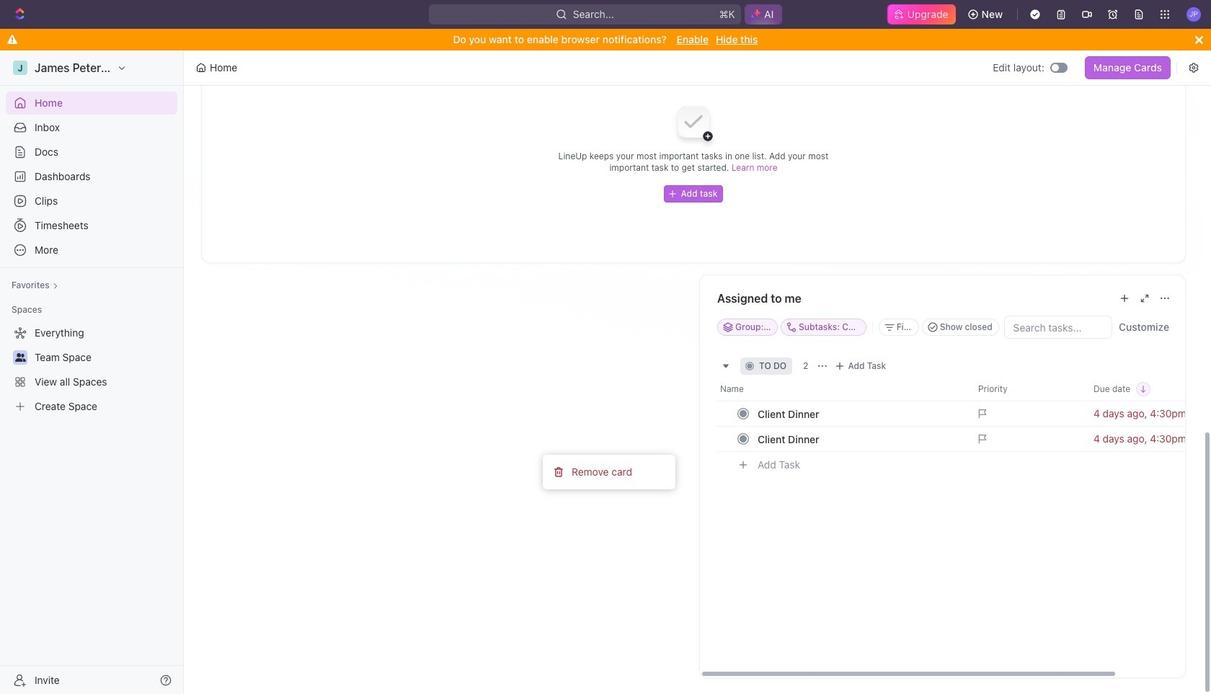 Task type: describe. For each thing, give the bounding box(es) containing it.
sidebar navigation
[[0, 50, 184, 695]]

tree inside sidebar navigation
[[6, 322, 177, 418]]



Task type: vqa. For each thing, say whether or not it's contained in the screenshot.
SIDEBAR navigation
yes



Task type: locate. For each thing, give the bounding box(es) containing it.
tree
[[6, 322, 177, 418]]

Search tasks... text field
[[1005, 317, 1112, 338]]



